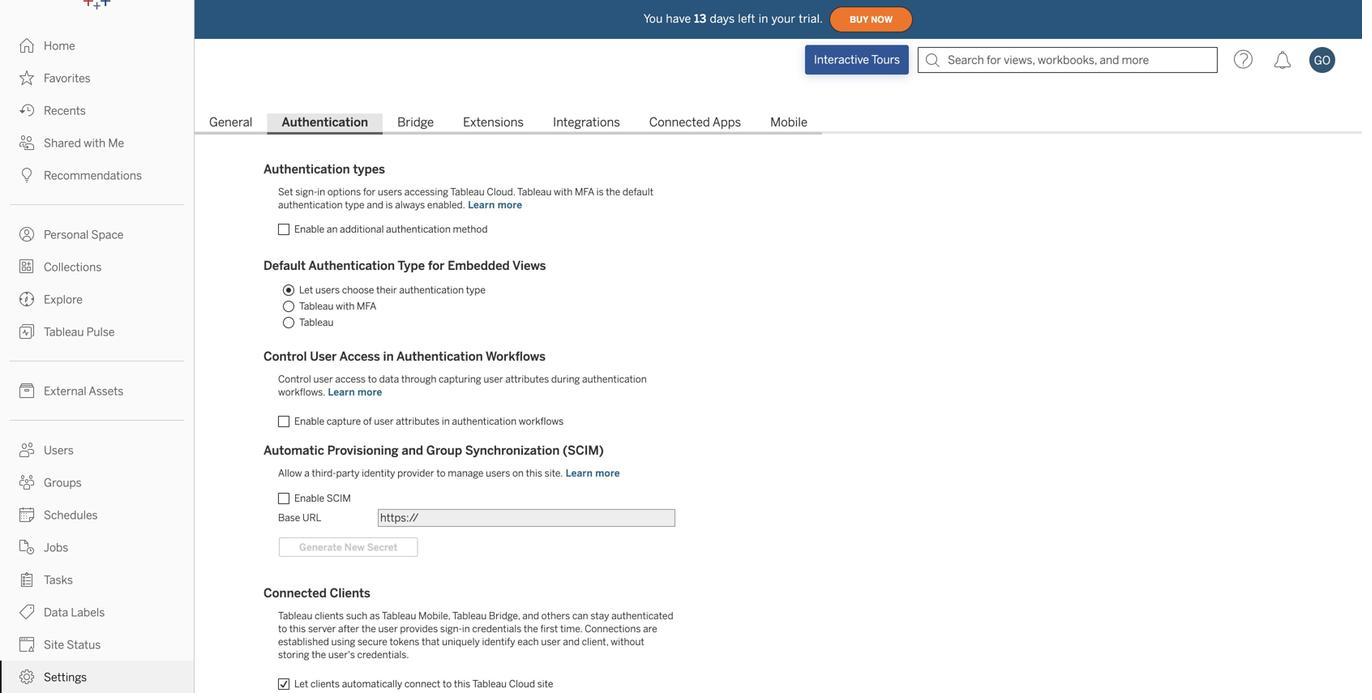 Task type: vqa. For each thing, say whether or not it's contained in the screenshot.
Superstore Flow link
no



Task type: locate. For each thing, give the bounding box(es) containing it.
1 horizontal spatial sign-
[[440, 623, 462, 635]]

learn more link for control user access in authentication workflows
[[326, 386, 385, 399]]

user down first
[[541, 636, 561, 648]]

0 vertical spatial learn
[[468, 199, 495, 211]]

tableau inside main navigation. press the up and down arrow keys to access links. element
[[44, 326, 84, 339]]

with inside shared with me link
[[84, 137, 106, 150]]

access
[[335, 373, 366, 385]]

1 vertical spatial enable
[[294, 416, 325, 427]]

1 horizontal spatial users
[[378, 186, 402, 198]]

control inside control user access to data through capturing user attributes during authentication workflows.
[[278, 373, 311, 385]]

1 vertical spatial attributes
[[396, 416, 440, 427]]

more down "cloud."
[[498, 199, 522, 211]]

users up always
[[378, 186, 402, 198]]

learn down (scim)
[[566, 467, 593, 479]]

generate
[[299, 541, 342, 553]]

type
[[398, 259, 425, 273]]

connected up server
[[264, 586, 327, 601]]

1 horizontal spatial learn more link
[[467, 198, 523, 212]]

to left "data"
[[368, 373, 377, 385]]

to up established
[[278, 623, 287, 635]]

1 horizontal spatial type
[[466, 284, 486, 296]]

learn more link down (scim)
[[565, 467, 621, 480]]

2 vertical spatial this
[[454, 678, 470, 690]]

2 horizontal spatial learn more link
[[565, 467, 621, 480]]

navigation
[[195, 110, 1362, 135]]

(scim)
[[563, 444, 604, 458]]

1 vertical spatial connected
[[264, 586, 327, 601]]

manage
[[448, 467, 484, 479]]

2 horizontal spatial learn
[[566, 467, 593, 479]]

authentication up 'capturing'
[[397, 349, 483, 364]]

2 vertical spatial enable
[[294, 493, 325, 504]]

0 vertical spatial enable
[[294, 223, 325, 235]]

synchronization
[[465, 444, 560, 458]]

learn more link down access
[[326, 386, 385, 399]]

personal
[[44, 228, 89, 242]]

clients
[[330, 586, 370, 601]]

to inside control user access to data through capturing user attributes during authentication workflows.
[[368, 373, 377, 385]]

1 vertical spatial with
[[554, 186, 573, 198]]

0 vertical spatial clients
[[315, 610, 344, 622]]

more down "data"
[[358, 386, 382, 398]]

3 enable from the top
[[294, 493, 325, 504]]

the left default
[[606, 186, 620, 198]]

learn more link down "cloud."
[[467, 198, 523, 212]]

1 vertical spatial sign-
[[440, 623, 462, 635]]

learn down access
[[328, 386, 355, 398]]

choose
[[342, 284, 374, 296]]

1 vertical spatial this
[[289, 623, 306, 635]]

learn more down "cloud."
[[468, 199, 522, 211]]

None text field
[[378, 509, 675, 527]]

authentication types
[[264, 162, 385, 177]]

type inside let users choose their authentication type tableau with mfa tableau
[[466, 284, 486, 296]]

0 vertical spatial connected
[[649, 115, 710, 130]]

0 vertical spatial type
[[345, 199, 365, 211]]

main content containing general
[[195, 81, 1362, 693]]

method
[[453, 223, 488, 235]]

connected
[[649, 115, 710, 130], [264, 586, 327, 601]]

with inside set sign-in options for users accessing tableau cloud. tableau with mfa is the default authentication type and is always enabled.
[[554, 186, 573, 198]]

0 vertical spatial sign-
[[295, 186, 317, 198]]

you
[[644, 12, 663, 25]]

jobs link
[[0, 531, 194, 564]]

1 vertical spatial mfa
[[357, 300, 376, 312]]

1 horizontal spatial more
[[498, 199, 522, 211]]

1 horizontal spatial connected
[[649, 115, 710, 130]]

1 vertical spatial learn
[[328, 386, 355, 398]]

connected for connected clients
[[264, 586, 327, 601]]

learn for user
[[328, 386, 355, 398]]

0 vertical spatial with
[[84, 137, 106, 150]]

apps
[[713, 115, 741, 130]]

explore
[[44, 293, 83, 306]]

for down types
[[363, 186, 376, 198]]

allow a third-party identity provider to manage users on this site. learn more
[[278, 467, 620, 479]]

the up each
[[524, 623, 538, 635]]

connected apps
[[649, 115, 741, 130]]

learn more
[[468, 199, 522, 211], [328, 386, 382, 398]]

1 horizontal spatial with
[[336, 300, 355, 312]]

clients for tableau
[[315, 610, 344, 622]]

1 horizontal spatial learn more
[[468, 199, 522, 211]]

1 vertical spatial type
[[466, 284, 486, 296]]

of
[[363, 416, 372, 427]]

buy
[[850, 14, 869, 25]]

the down established
[[312, 649, 326, 661]]

this up established
[[289, 623, 306, 635]]

authentication down type
[[399, 284, 464, 296]]

type down embedded
[[466, 284, 486, 296]]

authentication inside sub-spaces tab list
[[282, 115, 368, 130]]

users left 'choose'
[[315, 284, 340, 296]]

1 vertical spatial for
[[428, 259, 445, 273]]

2 horizontal spatial this
[[526, 467, 542, 479]]

attributes
[[505, 373, 549, 385], [396, 416, 440, 427]]

learn for types
[[468, 199, 495, 211]]

enable down workflows. at the bottom of page
[[294, 416, 325, 427]]

0 horizontal spatial with
[[84, 137, 106, 150]]

with left me
[[84, 137, 106, 150]]

sign- up uniquely
[[440, 623, 462, 635]]

capturing
[[439, 373, 481, 385]]

0 horizontal spatial users
[[315, 284, 340, 296]]

authentication up 'choose'
[[308, 259, 395, 273]]

through
[[401, 373, 436, 385]]

authentication down always
[[386, 223, 451, 235]]

url
[[302, 512, 321, 524]]

sub-spaces tab list
[[195, 114, 1362, 135]]

authentication up "authentication types"
[[282, 115, 368, 130]]

now
[[871, 14, 893, 25]]

2 vertical spatial users
[[486, 467, 510, 479]]

user down user at the bottom left of page
[[313, 373, 333, 385]]

with down 'choose'
[[336, 300, 355, 312]]

control left user at the bottom left of page
[[264, 349, 307, 364]]

site
[[537, 678, 553, 690]]

0 vertical spatial attributes
[[505, 373, 549, 385]]

0 vertical spatial learn more link
[[467, 198, 523, 212]]

default authentication type for embedded views
[[264, 259, 546, 273]]

sign- right set on the left top of the page
[[295, 186, 317, 198]]

2 vertical spatial with
[[336, 300, 355, 312]]

this right "connect" at left
[[454, 678, 470, 690]]

tableau pulse
[[44, 326, 115, 339]]

type inside set sign-in options for users accessing tableau cloud. tableau with mfa is the default authentication type and is always enabled.
[[345, 199, 365, 211]]

1 vertical spatial let
[[294, 678, 308, 690]]

provider
[[397, 467, 434, 479]]

authentication inside control user access to data through capturing user attributes during authentication workflows.
[[582, 373, 647, 385]]

learn more for user
[[328, 386, 382, 398]]

learn more down access
[[328, 386, 382, 398]]

0 horizontal spatial is
[[386, 199, 393, 211]]

for right type
[[428, 259, 445, 273]]

let down "storing"
[[294, 678, 308, 690]]

this
[[526, 467, 542, 479], [289, 623, 306, 635], [454, 678, 470, 690]]

users left on at the bottom left
[[486, 467, 510, 479]]

in right left
[[759, 12, 768, 25]]

1 enable from the top
[[294, 223, 325, 235]]

1 horizontal spatial attributes
[[505, 373, 549, 385]]

a
[[304, 467, 310, 479]]

0 horizontal spatial learn more link
[[326, 386, 385, 399]]

are
[[643, 623, 657, 635]]

this right on at the bottom left
[[526, 467, 542, 479]]

clients inside tableau clients such as tableau mobile, tableau bridge, and others can stay authenticated to this server after the user provides sign-in credentials the first time. connections are established using secure tokens that uniquely identify each user and client, without storing the user's credentials.
[[315, 610, 344, 622]]

party
[[336, 467, 360, 479]]

authentication right during at the bottom left of the page
[[582, 373, 647, 385]]

default
[[264, 259, 306, 273]]

1 horizontal spatial for
[[428, 259, 445, 273]]

in up uniquely
[[462, 623, 470, 635]]

is left default
[[596, 186, 604, 198]]

control up workflows. at the bottom of page
[[278, 373, 311, 385]]

automatic
[[264, 444, 324, 458]]

users inside let users choose their authentication type tableau with mfa tableau
[[315, 284, 340, 296]]

2 horizontal spatial more
[[595, 467, 620, 479]]

external
[[44, 385, 86, 398]]

authentication up set on the left top of the page
[[264, 162, 350, 177]]

access
[[339, 349, 380, 364]]

identify
[[482, 636, 515, 648]]

enable left an
[[294, 223, 325, 235]]

0 vertical spatial let
[[299, 284, 313, 296]]

the up the secure
[[362, 623, 376, 635]]

generate new secret button
[[279, 538, 418, 557]]

1 horizontal spatial mfa
[[575, 186, 594, 198]]

mfa left default
[[575, 186, 594, 198]]

favorites link
[[0, 62, 194, 94]]

in up the group
[[442, 416, 450, 427]]

enable for automatic
[[294, 493, 325, 504]]

0 vertical spatial for
[[363, 186, 376, 198]]

in inside tableau clients such as tableau mobile, tableau bridge, and others can stay authenticated to this server after the user provides sign-in credentials the first time. connections are established using secure tokens that uniquely identify each user and client, without storing the user's credentials.
[[462, 623, 470, 635]]

such
[[346, 610, 367, 622]]

with right "cloud."
[[554, 186, 573, 198]]

0 horizontal spatial connected
[[264, 586, 327, 601]]

0 horizontal spatial this
[[289, 623, 306, 635]]

without
[[611, 636, 644, 648]]

attributes down workflows
[[505, 373, 549, 385]]

bridge
[[397, 115, 434, 130]]

0 vertical spatial control
[[264, 349, 307, 364]]

default
[[623, 186, 654, 198]]

shared
[[44, 137, 81, 150]]

1 vertical spatial learn more
[[328, 386, 382, 398]]

authentication inside set sign-in options for users accessing tableau cloud. tableau with mfa is the default authentication type and is always enabled.
[[278, 199, 343, 211]]

0 vertical spatial more
[[498, 199, 522, 211]]

2 horizontal spatial with
[[554, 186, 573, 198]]

site
[[44, 639, 64, 652]]

settings link
[[0, 661, 194, 693]]

type down options
[[345, 199, 365, 211]]

tours
[[871, 53, 900, 66]]

site.
[[545, 467, 563, 479]]

shared with me
[[44, 137, 124, 150]]

space
[[91, 228, 124, 242]]

sign- inside tableau clients such as tableau mobile, tableau bridge, and others can stay authenticated to this server after the user provides sign-in credentials the first time. connections are established using secure tokens that uniquely identify each user and client, without storing the user's credentials.
[[440, 623, 462, 635]]

attributes up automatic provisioning and group synchronization (scim)
[[396, 416, 440, 427]]

assets
[[89, 385, 124, 398]]

is left always
[[386, 199, 393, 211]]

user down the as
[[378, 623, 398, 635]]

and left the others
[[522, 610, 539, 622]]

in up "data"
[[383, 349, 394, 364]]

users
[[378, 186, 402, 198], [315, 284, 340, 296], [486, 467, 510, 479]]

clients up server
[[315, 610, 344, 622]]

1 horizontal spatial learn
[[468, 199, 495, 211]]

authenticated
[[611, 610, 673, 622]]

mobile,
[[418, 610, 450, 622]]

home
[[44, 39, 75, 53]]

more down (scim)
[[595, 467, 620, 479]]

control
[[264, 349, 307, 364], [278, 373, 311, 385]]

type
[[345, 199, 365, 211], [466, 284, 486, 296]]

buy now
[[850, 14, 893, 25]]

connected inside sub-spaces tab list
[[649, 115, 710, 130]]

user right of
[[374, 416, 394, 427]]

others
[[541, 610, 570, 622]]

during
[[551, 373, 580, 385]]

workflows
[[519, 416, 564, 427]]

additional
[[340, 223, 384, 235]]

0 horizontal spatial learn more
[[328, 386, 382, 398]]

0 horizontal spatial type
[[345, 199, 365, 211]]

1 vertical spatial clients
[[311, 678, 340, 690]]

control user access in authentication workflows
[[264, 349, 546, 364]]

mfa inside set sign-in options for users accessing tableau cloud. tableau with mfa is the default authentication type and is always enabled.
[[575, 186, 594, 198]]

in down "authentication types"
[[317, 186, 325, 198]]

cloud.
[[487, 186, 515, 198]]

1 vertical spatial control
[[278, 373, 311, 385]]

authentication down set on the left top of the page
[[278, 199, 343, 211]]

defaultauthenticationembeddedviews option group
[[278, 282, 675, 331]]

1 vertical spatial users
[[315, 284, 340, 296]]

for inside set sign-in options for users accessing tableau cloud. tableau with mfa is the default authentication type and is always enabled.
[[363, 186, 376, 198]]

more for user
[[358, 386, 382, 398]]

0 horizontal spatial mfa
[[357, 300, 376, 312]]

1 vertical spatial learn more link
[[326, 386, 385, 399]]

let inside let users choose their authentication type tableau with mfa tableau
[[299, 284, 313, 296]]

and up additional
[[367, 199, 383, 211]]

learn down "cloud."
[[468, 199, 495, 211]]

0 horizontal spatial sign-
[[295, 186, 317, 198]]

groups
[[44, 476, 82, 490]]

2 enable from the top
[[294, 416, 325, 427]]

enable up "url"
[[294, 493, 325, 504]]

clients for let
[[311, 678, 340, 690]]

enable scim
[[294, 493, 351, 504]]

personal space link
[[0, 218, 194, 251]]

clients down 'user's'
[[311, 678, 340, 690]]

1 vertical spatial more
[[358, 386, 382, 398]]

0 horizontal spatial learn
[[328, 386, 355, 398]]

0 vertical spatial learn more
[[468, 199, 522, 211]]

mobile
[[770, 115, 808, 130]]

1 horizontal spatial this
[[454, 678, 470, 690]]

set sign-in options for users accessing tableau cloud. tableau with mfa is the default authentication type and is always enabled.
[[278, 186, 654, 211]]

to inside tableau clients such as tableau mobile, tableau bridge, and others can stay authenticated to this server after the user provides sign-in credentials the first time. connections are established using secure tokens that uniquely identify each user and client, without storing the user's credentials.
[[278, 623, 287, 635]]

shared with me link
[[0, 126, 194, 159]]

2 horizontal spatial users
[[486, 467, 510, 479]]

0 vertical spatial mfa
[[575, 186, 594, 198]]

jobs
[[44, 541, 68, 555]]

0 horizontal spatial more
[[358, 386, 382, 398]]

more
[[498, 199, 522, 211], [358, 386, 382, 398], [595, 467, 620, 479]]

2 vertical spatial learn more link
[[565, 467, 621, 480]]

enable for authentication
[[294, 223, 325, 235]]

authentication up "synchronization"
[[452, 416, 517, 427]]

learn more link for automatic provisioning and group synchronization (scim)
[[565, 467, 621, 480]]

0 vertical spatial users
[[378, 186, 402, 198]]

let down the default
[[299, 284, 313, 296]]

connected for connected apps
[[649, 115, 710, 130]]

mfa down 'choose'
[[357, 300, 376, 312]]

0 vertical spatial is
[[596, 186, 604, 198]]

connected left apps
[[649, 115, 710, 130]]

personal space
[[44, 228, 124, 242]]

0 horizontal spatial for
[[363, 186, 376, 198]]

main content
[[195, 81, 1362, 693]]

storing
[[278, 649, 309, 661]]

and up provider at the bottom left of page
[[402, 444, 423, 458]]

connected clients
[[264, 586, 370, 601]]



Task type: describe. For each thing, give the bounding box(es) containing it.
user
[[310, 349, 337, 364]]

uniquely
[[442, 636, 480, 648]]

provides
[[400, 623, 438, 635]]

recents
[[44, 104, 86, 118]]

schedules
[[44, 509, 98, 522]]

attributes inside control user access to data through capturing user attributes during authentication workflows.
[[505, 373, 549, 385]]

time.
[[560, 623, 583, 635]]

generate new secret
[[299, 541, 398, 553]]

in inside set sign-in options for users accessing tableau cloud. tableau with mfa is the default authentication type and is always enabled.
[[317, 186, 325, 198]]

home link
[[0, 29, 194, 62]]

control for control user access in authentication workflows
[[264, 349, 307, 364]]

each
[[518, 636, 539, 648]]

group
[[426, 444, 462, 458]]

navigation containing general
[[195, 110, 1362, 135]]

this inside tableau clients such as tableau mobile, tableau bridge, and others can stay authenticated to this server after the user provides sign-in credentials the first time. connections are established using secure tokens that uniquely identify each user and client, without storing the user's credentials.
[[289, 623, 306, 635]]

and inside set sign-in options for users accessing tableau cloud. tableau with mfa is the default authentication type and is always enabled.
[[367, 199, 383, 211]]

with inside let users choose their authentication type tableau with mfa tableau
[[336, 300, 355, 312]]

views
[[512, 259, 546, 273]]

labels
[[71, 606, 105, 619]]

client,
[[582, 636, 609, 648]]

tableau pulse link
[[0, 315, 194, 348]]

2 vertical spatial more
[[595, 467, 620, 479]]

embedded
[[448, 259, 510, 273]]

learn more for types
[[468, 199, 522, 211]]

2 vertical spatial learn
[[566, 467, 593, 479]]

credentials
[[472, 623, 522, 635]]

collections link
[[0, 251, 194, 283]]

groups link
[[0, 466, 194, 499]]

let clients automatically connect to this tableau cloud site
[[294, 678, 553, 690]]

to down the group
[[437, 467, 446, 479]]

enable for control
[[294, 416, 325, 427]]

settings
[[44, 671, 87, 684]]

authentication inside let users choose their authentication type tableau with mfa tableau
[[399, 284, 464, 296]]

general
[[209, 115, 252, 130]]

control for control user access to data through capturing user attributes during authentication workflows.
[[278, 373, 311, 385]]

learn more link for authentication types
[[467, 198, 523, 212]]

pulse
[[86, 326, 115, 339]]

workflows.
[[278, 386, 326, 398]]

Search for views, workbooks, and more text field
[[918, 47, 1218, 73]]

tokens
[[390, 636, 420, 648]]

secret
[[367, 541, 398, 553]]

trial.
[[799, 12, 823, 25]]

0 horizontal spatial attributes
[[396, 416, 440, 427]]

their
[[376, 284, 397, 296]]

users
[[44, 444, 74, 457]]

always
[[395, 199, 425, 211]]

data
[[379, 373, 399, 385]]

options
[[327, 186, 361, 198]]

enabled.
[[427, 199, 465, 211]]

automatic provisioning and group synchronization (scim)
[[264, 444, 604, 458]]

explore link
[[0, 283, 194, 315]]

base
[[278, 512, 300, 524]]

bridge,
[[489, 610, 520, 622]]

tableau clients such as tableau mobile, tableau bridge, and others can stay authenticated to this server after the user provides sign-in credentials the first time. connections are established using secure tokens that uniquely identify each user and client, without storing the user's credentials.
[[278, 610, 673, 661]]

have
[[666, 12, 691, 25]]

can
[[572, 610, 588, 622]]

left
[[738, 12, 755, 25]]

stay
[[591, 610, 609, 622]]

collections
[[44, 261, 102, 274]]

data labels link
[[0, 596, 194, 628]]

more for types
[[498, 199, 522, 211]]

interactive
[[814, 53, 869, 66]]

buy now button
[[830, 6, 913, 32]]

base url
[[278, 512, 321, 524]]

main navigation. press the up and down arrow keys to access links. element
[[0, 29, 194, 693]]

1 vertical spatial is
[[386, 199, 393, 211]]

the inside set sign-in options for users accessing tableau cloud. tableau with mfa is the default authentication type and is always enabled.
[[606, 186, 620, 198]]

and down time.
[[563, 636, 580, 648]]

users inside set sign-in options for users accessing tableau cloud. tableau with mfa is the default authentication type and is always enabled.
[[378, 186, 402, 198]]

days
[[710, 12, 735, 25]]

allow
[[278, 467, 302, 479]]

connections
[[585, 623, 641, 635]]

user's
[[328, 649, 355, 661]]

to right "connect" at left
[[443, 678, 452, 690]]

external assets link
[[0, 375, 194, 407]]

let for let clients automatically connect to this tableau cloud site
[[294, 678, 308, 690]]

control user access to data through capturing user attributes during authentication workflows.
[[278, 373, 647, 398]]

sign- inside set sign-in options for users accessing tableau cloud. tableau with mfa is the default authentication type and is always enabled.
[[295, 186, 317, 198]]

1 horizontal spatial is
[[596, 186, 604, 198]]

data
[[44, 606, 68, 619]]

accessing
[[404, 186, 448, 198]]

types
[[353, 162, 385, 177]]

server
[[308, 623, 336, 635]]

enable an additional authentication method
[[294, 223, 488, 235]]

recents link
[[0, 94, 194, 126]]

provisioning
[[327, 444, 399, 458]]

data labels
[[44, 606, 105, 619]]

after
[[338, 623, 359, 635]]

mfa inside let users choose their authentication type tableau with mfa tableau
[[357, 300, 376, 312]]

user down workflows
[[484, 373, 503, 385]]

recommendations link
[[0, 159, 194, 191]]

scim
[[327, 493, 351, 504]]

site status
[[44, 639, 101, 652]]

let for let users choose their authentication type tableau with mfa tableau
[[299, 284, 313, 296]]

set
[[278, 186, 293, 198]]

0 vertical spatial this
[[526, 467, 542, 479]]

identity
[[362, 467, 395, 479]]



